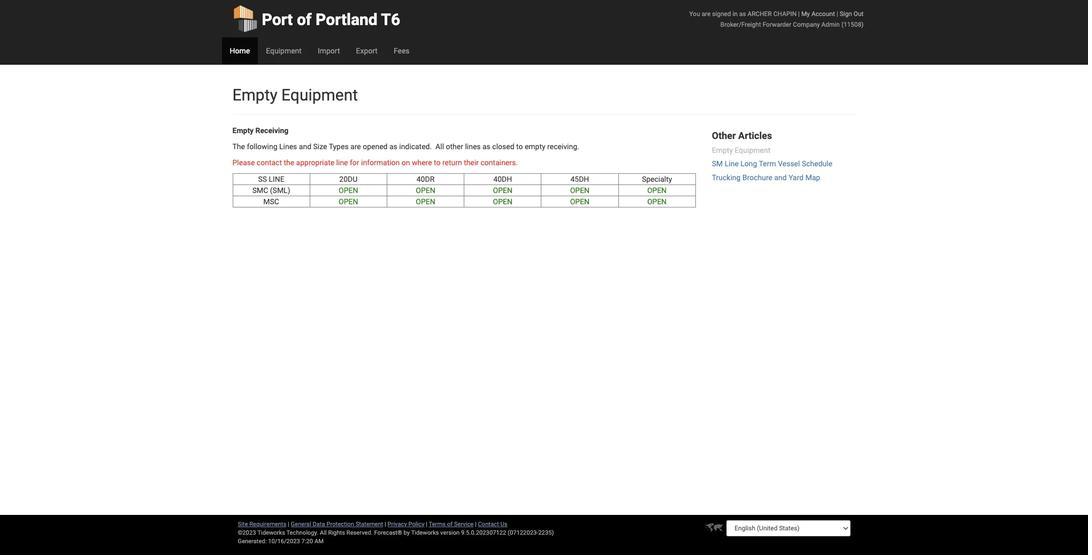 Task type: locate. For each thing, give the bounding box(es) containing it.
©2023 tideworks
[[238, 530, 285, 537]]

fees
[[394, 47, 410, 55]]

1 vertical spatial are
[[351, 142, 361, 151]]

empty up empty receiving
[[233, 86, 278, 104]]

|
[[799, 10, 800, 18], [837, 10, 839, 18], [288, 521, 290, 528], [385, 521, 386, 528], [426, 521, 428, 528], [475, 521, 477, 528]]

archer
[[748, 10, 772, 18]]

by
[[404, 530, 410, 537]]

company
[[794, 21, 821, 28]]

us
[[501, 521, 508, 528]]

my account link
[[802, 10, 836, 18]]

are
[[702, 10, 711, 18], [351, 142, 361, 151]]

port
[[262, 10, 293, 29]]

tideworks
[[412, 530, 439, 537]]

0 horizontal spatial of
[[297, 10, 312, 29]]

and left size
[[299, 142, 312, 151]]

0 horizontal spatial as
[[390, 142, 398, 151]]

0 vertical spatial to
[[517, 142, 523, 151]]

as right the opened
[[390, 142, 398, 151]]

the
[[233, 142, 245, 151]]

1 vertical spatial to
[[434, 158, 441, 167]]

chapin
[[774, 10, 797, 18]]

1 vertical spatial of
[[447, 521, 453, 528]]

please contact the appropriate line for information on where to return their containers.
[[233, 158, 518, 167]]

where
[[412, 158, 432, 167]]

other
[[446, 142, 464, 151]]

1 horizontal spatial to
[[517, 142, 523, 151]]

out
[[854, 10, 864, 18]]

lines
[[279, 142, 297, 151]]

line
[[269, 175, 285, 184]]

of inside site requirements | general data protection statement | privacy policy | terms of service | contact us ©2023 tideworks technology. all rights reserved. forecast® by tideworks version 9.5.0.202307122 (07122023-2235) generated: 10/16/2023 7:20 am
[[447, 521, 453, 528]]

as right lines
[[483, 142, 491, 151]]

2 horizontal spatial as
[[740, 10, 747, 18]]

1 vertical spatial and
[[775, 173, 787, 182]]

to left empty
[[517, 142, 523, 151]]

open
[[339, 186, 358, 195], [416, 186, 436, 195], [493, 186, 513, 195], [571, 186, 590, 195], [648, 186, 667, 195], [339, 198, 358, 206], [416, 198, 436, 206], [493, 198, 513, 206], [571, 198, 590, 206], [648, 198, 667, 206]]

1 horizontal spatial are
[[702, 10, 711, 18]]

1 horizontal spatial of
[[447, 521, 453, 528]]

site requirements link
[[238, 521, 287, 528]]

other
[[712, 130, 736, 141]]

ss
[[258, 175, 267, 184]]

ss line
[[258, 175, 285, 184]]

are right you
[[702, 10, 711, 18]]

1 vertical spatial all
[[320, 530, 327, 537]]

sign out link
[[840, 10, 864, 18]]

0 vertical spatial of
[[297, 10, 312, 29]]

on
[[402, 158, 410, 167]]

and inside other articles empty equipment sm line long term vessel schedule trucking brochure and yard map
[[775, 173, 787, 182]]

of up version at the bottom left of the page
[[447, 521, 453, 528]]

all left other
[[436, 142, 444, 151]]

40dr
[[417, 175, 435, 184]]

general data protection statement link
[[291, 521, 383, 528]]

of right port
[[297, 10, 312, 29]]

1 vertical spatial empty
[[233, 126, 254, 135]]

broker/freight
[[721, 21, 762, 28]]

statement
[[356, 521, 383, 528]]

(11508)
[[842, 21, 864, 28]]

1 horizontal spatial and
[[775, 173, 787, 182]]

equipment down port
[[266, 47, 302, 55]]

| left the 'sign'
[[837, 10, 839, 18]]

and left 'yard'
[[775, 173, 787, 182]]

export
[[356, 47, 378, 55]]

as
[[740, 10, 747, 18], [390, 142, 398, 151], [483, 142, 491, 151]]

empty up sm
[[712, 146, 733, 155]]

all up am
[[320, 530, 327, 537]]

are up for
[[351, 142, 361, 151]]

privacy policy link
[[388, 521, 425, 528]]

general
[[291, 521, 311, 528]]

to
[[517, 142, 523, 151], [434, 158, 441, 167]]

line
[[725, 160, 739, 168]]

equipment up long
[[735, 146, 771, 155]]

as right "in"
[[740, 10, 747, 18]]

contact
[[478, 521, 499, 528]]

equipment
[[266, 47, 302, 55], [282, 86, 358, 104], [735, 146, 771, 155]]

trucking brochure and yard map link
[[712, 173, 821, 182]]

2 vertical spatial equipment
[[735, 146, 771, 155]]

0 horizontal spatial and
[[299, 142, 312, 151]]

am
[[315, 539, 324, 546]]

to left return
[[434, 158, 441, 167]]

t6
[[381, 10, 401, 29]]

following
[[247, 142, 278, 151]]

7:20
[[302, 539, 313, 546]]

2 vertical spatial empty
[[712, 146, 733, 155]]

empty
[[233, 86, 278, 104], [233, 126, 254, 135], [712, 146, 733, 155]]

0 vertical spatial empty
[[233, 86, 278, 104]]

equipment down import
[[282, 86, 358, 104]]

0 vertical spatial are
[[702, 10, 711, 18]]

closed
[[493, 142, 515, 151]]

(sml)
[[270, 186, 290, 195]]

port of portland t6 link
[[233, 0, 401, 37]]

of
[[297, 10, 312, 29], [447, 521, 453, 528]]

and
[[299, 142, 312, 151], [775, 173, 787, 182]]

terms
[[429, 521, 446, 528]]

1 horizontal spatial all
[[436, 142, 444, 151]]

0 vertical spatial equipment
[[266, 47, 302, 55]]

empty receiving
[[233, 126, 289, 135]]

yard
[[789, 173, 804, 182]]

export button
[[348, 37, 386, 64]]

empty up the
[[233, 126, 254, 135]]

as inside you are signed in as archer chapin | my account | sign out broker/freight forwarder company admin (11508)
[[740, 10, 747, 18]]

equipment button
[[258, 37, 310, 64]]

0 horizontal spatial all
[[320, 530, 327, 537]]

my
[[802, 10, 811, 18]]

their
[[464, 158, 479, 167]]



Task type: vqa. For each thing, say whether or not it's contained in the screenshot.
Clear
no



Task type: describe. For each thing, give the bounding box(es) containing it.
1 horizontal spatial as
[[483, 142, 491, 151]]

all inside site requirements | general data protection statement | privacy policy | terms of service | contact us ©2023 tideworks technology. all rights reserved. forecast® by tideworks version 9.5.0.202307122 (07122023-2235) generated: 10/16/2023 7:20 am
[[320, 530, 327, 537]]

you
[[690, 10, 701, 18]]

site requirements | general data protection statement | privacy policy | terms of service | contact us ©2023 tideworks technology. all rights reserved. forecast® by tideworks version 9.5.0.202307122 (07122023-2235) generated: 10/16/2023 7:20 am
[[238, 521, 554, 546]]

rights
[[328, 530, 345, 537]]

sm
[[712, 160, 723, 168]]

sm line long term vessel schedule link
[[712, 160, 833, 168]]

| up forecast®
[[385, 521, 386, 528]]

other articles empty equipment sm line long term vessel schedule trucking brochure and yard map
[[712, 130, 833, 182]]

(07122023-
[[508, 530, 539, 537]]

size
[[313, 142, 327, 151]]

40dh
[[494, 175, 512, 184]]

| left my
[[799, 10, 800, 18]]

you are signed in as archer chapin | my account | sign out broker/freight forwarder company admin (11508)
[[690, 10, 864, 28]]

technology.
[[287, 530, 319, 537]]

in
[[733, 10, 738, 18]]

reserved.
[[347, 530, 373, 537]]

return
[[443, 158, 462, 167]]

schedule
[[802, 160, 833, 168]]

0 vertical spatial all
[[436, 142, 444, 151]]

protection
[[327, 521, 354, 528]]

port of portland t6
[[262, 10, 401, 29]]

msc
[[264, 198, 279, 206]]

trucking
[[712, 173, 741, 182]]

service
[[454, 521, 474, 528]]

policy
[[409, 521, 425, 528]]

account
[[812, 10, 836, 18]]

0 horizontal spatial to
[[434, 158, 441, 167]]

of inside port of portland t6 link
[[297, 10, 312, 29]]

receiving.
[[548, 142, 580, 151]]

0 horizontal spatial are
[[351, 142, 361, 151]]

the following lines and size types are opened as indicated.  all other lines as closed to empty receiving.
[[233, 142, 580, 151]]

are inside you are signed in as archer chapin | my account | sign out broker/freight forwarder company admin (11508)
[[702, 10, 711, 18]]

9.5.0.202307122
[[461, 530, 507, 537]]

home button
[[222, 37, 258, 64]]

the
[[284, 158, 295, 167]]

lines
[[465, 142, 481, 151]]

brochure
[[743, 173, 773, 182]]

10/16/2023
[[268, 539, 300, 546]]

information
[[361, 158, 400, 167]]

contact us link
[[478, 521, 508, 528]]

signed
[[713, 10, 732, 18]]

term
[[759, 160, 777, 168]]

import
[[318, 47, 340, 55]]

import button
[[310, 37, 348, 64]]

45dh
[[571, 175, 590, 184]]

empty for empty receiving
[[233, 126, 254, 135]]

opened
[[363, 142, 388, 151]]

smc (sml)
[[253, 186, 290, 195]]

empty
[[525, 142, 546, 151]]

forecast®
[[375, 530, 402, 537]]

please
[[233, 158, 255, 167]]

contact
[[257, 158, 282, 167]]

fees button
[[386, 37, 418, 64]]

equipment inside equipment dropdown button
[[266, 47, 302, 55]]

home
[[230, 47, 250, 55]]

| left general
[[288, 521, 290, 528]]

| up tideworks
[[426, 521, 428, 528]]

privacy
[[388, 521, 407, 528]]

map
[[806, 173, 821, 182]]

empty for empty equipment
[[233, 86, 278, 104]]

2235)
[[539, 530, 554, 537]]

0 vertical spatial and
[[299, 142, 312, 151]]

requirements
[[250, 521, 287, 528]]

line
[[337, 158, 348, 167]]

empty inside other articles empty equipment sm line long term vessel schedule trucking brochure and yard map
[[712, 146, 733, 155]]

appropriate
[[296, 158, 335, 167]]

data
[[313, 521, 325, 528]]

1 vertical spatial equipment
[[282, 86, 358, 104]]

sign
[[840, 10, 853, 18]]

receiving
[[256, 126, 289, 135]]

site
[[238, 521, 248, 528]]

smc
[[253, 186, 268, 195]]

types
[[329, 142, 349, 151]]

version
[[441, 530, 460, 537]]

| up 9.5.0.202307122
[[475, 521, 477, 528]]

articles
[[739, 130, 773, 141]]

equipment inside other articles empty equipment sm line long term vessel schedule trucking brochure and yard map
[[735, 146, 771, 155]]

portland
[[316, 10, 378, 29]]

vessel
[[778, 160, 801, 168]]

specialty
[[642, 175, 673, 184]]

forwarder
[[763, 21, 792, 28]]



